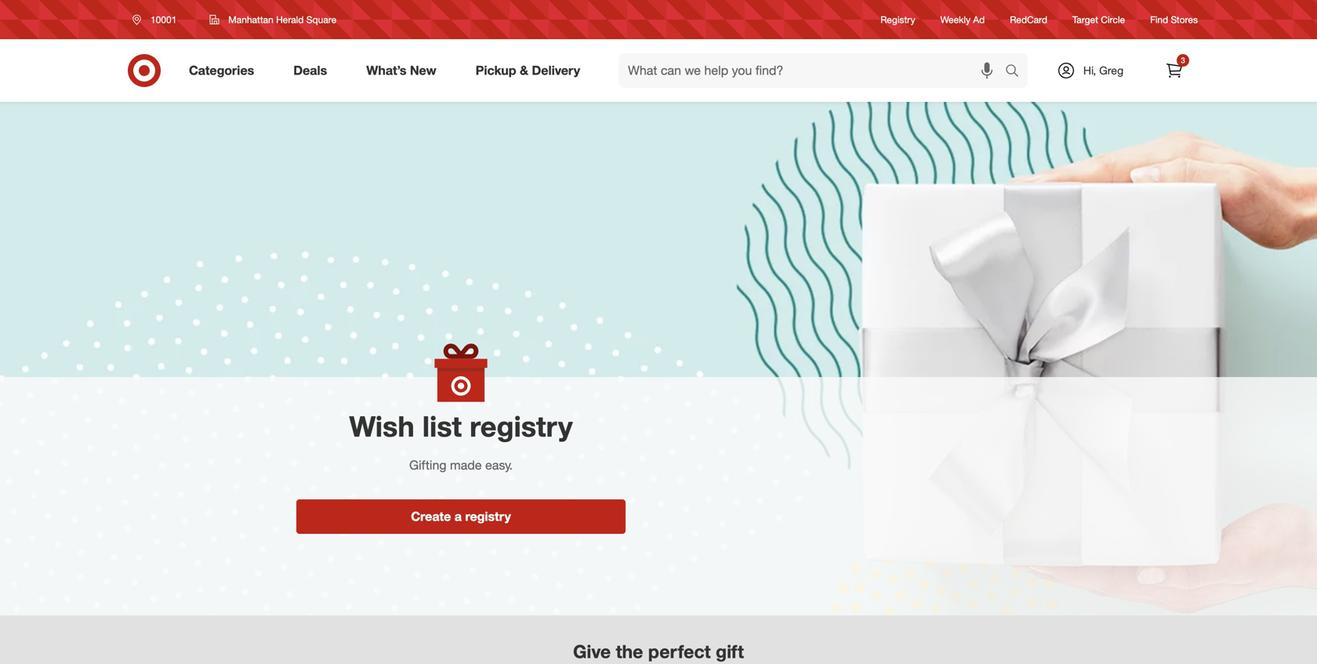 Task type: locate. For each thing, give the bounding box(es) containing it.
registry for create a registry
[[465, 509, 511, 524]]

wish list registry
[[349, 409, 573, 444]]

manhattan
[[229, 14, 274, 25]]

a
[[455, 509, 462, 524]]

deals link
[[280, 53, 347, 88]]

weekly ad link
[[941, 13, 985, 26]]

0 vertical spatial registry
[[470, 409, 573, 444]]

easy.
[[486, 458, 513, 473]]

square
[[307, 14, 337, 25]]

1 vertical spatial registry
[[465, 509, 511, 524]]

registry
[[470, 409, 573, 444], [465, 509, 511, 524]]

3 link
[[1158, 53, 1192, 88]]

stores
[[1172, 14, 1199, 25]]

registry inside button
[[465, 509, 511, 524]]

registry link
[[881, 13, 916, 26]]

hi,
[[1084, 64, 1097, 77]]

registry up easy.
[[470, 409, 573, 444]]

what's
[[367, 63, 407, 78]]

list
[[423, 409, 462, 444]]

find stores link
[[1151, 13, 1199, 26]]

greg
[[1100, 64, 1124, 77]]

redcard link
[[1011, 13, 1048, 26]]

gifting
[[409, 458, 447, 473]]

registry right a
[[465, 509, 511, 524]]

pickup & delivery link
[[463, 53, 600, 88]]

gifting made easy.
[[409, 458, 513, 473]]

&
[[520, 63, 529, 78]]

target circle
[[1073, 14, 1126, 25]]

search
[[999, 64, 1036, 80]]

hi, greg
[[1084, 64, 1124, 77]]

redcard
[[1011, 14, 1048, 25]]

target circle link
[[1073, 13, 1126, 26]]

give
[[573, 641, 611, 663]]

pickup & delivery
[[476, 63, 581, 78]]

10001 button
[[122, 5, 193, 34]]



Task type: vqa. For each thing, say whether or not it's contained in the screenshot.
the bottommost registry
yes



Task type: describe. For each thing, give the bounding box(es) containing it.
target
[[1073, 14, 1099, 25]]

find stores
[[1151, 14, 1199, 25]]

herald
[[276, 14, 304, 25]]

create
[[411, 509, 451, 524]]

perfect
[[649, 641, 711, 663]]

10001
[[151, 14, 177, 25]]

wish
[[349, 409, 415, 444]]

search button
[[999, 53, 1036, 91]]

what's new link
[[353, 53, 456, 88]]

categories link
[[176, 53, 274, 88]]

create a registry button
[[297, 500, 626, 534]]

weekly
[[941, 14, 971, 25]]

gift
[[716, 641, 744, 663]]

give the perfect gift
[[573, 641, 744, 663]]

ad
[[974, 14, 985, 25]]

categories
[[189, 63, 254, 78]]

delivery
[[532, 63, 581, 78]]

the
[[616, 641, 644, 663]]

pickup
[[476, 63, 517, 78]]

manhattan herald square
[[229, 14, 337, 25]]

weekly ad
[[941, 14, 985, 25]]

create a registry link
[[297, 500, 626, 534]]

registry for wish list registry
[[470, 409, 573, 444]]

new
[[410, 63, 437, 78]]

3
[[1182, 55, 1186, 65]]

create a registry
[[411, 509, 511, 524]]

manhattan herald square button
[[200, 5, 347, 34]]

registry
[[881, 14, 916, 25]]

What can we help you find? suggestions appear below search field
[[619, 53, 1010, 88]]

deals
[[294, 63, 327, 78]]

circle
[[1102, 14, 1126, 25]]

made
[[450, 458, 482, 473]]

what's new
[[367, 63, 437, 78]]

find
[[1151, 14, 1169, 25]]



